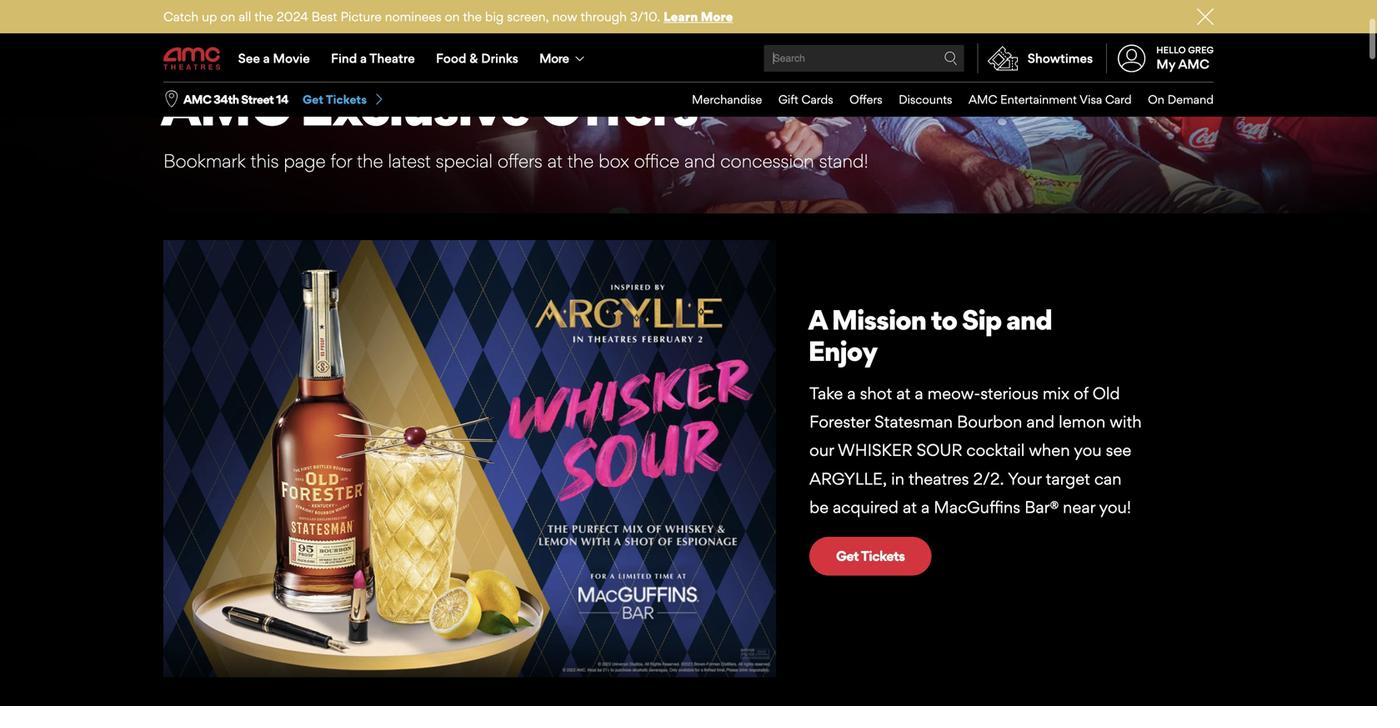 Task type: describe. For each thing, give the bounding box(es) containing it.
street
[[241, 92, 274, 107]]

the left big
[[463, 9, 482, 24]]

movie
[[273, 50, 310, 66]]

cards
[[802, 92, 834, 107]]

take a shot at a meow-sterious mix of old forester statesman bourbon and lemon with our whisker sour cocktail when you see argylle, in theatres 2/2. your target can be acquired at a macguffins bar® near you!
[[810, 384, 1142, 518]]

this
[[251, 150, 279, 172]]

statesman
[[875, 412, 953, 432]]

mission
[[832, 303, 926, 336]]

card
[[1106, 92, 1132, 107]]

sour
[[917, 441, 963, 461]]

amc entertainment visa card
[[969, 92, 1132, 107]]

see
[[238, 50, 260, 66]]

all
[[239, 9, 251, 24]]

learn more link
[[664, 9, 733, 24]]

see a movie
[[238, 50, 310, 66]]

more button
[[529, 35, 599, 82]]

catch
[[163, 9, 199, 24]]

for
[[331, 150, 352, 172]]

bookmark
[[163, 150, 246, 172]]

gift
[[779, 92, 799, 107]]

of
[[1074, 384, 1089, 404]]

theatre
[[370, 50, 415, 66]]

&
[[470, 50, 478, 66]]

0 horizontal spatial offers
[[539, 72, 698, 139]]

can
[[1095, 469, 1122, 489]]

showtimes link
[[978, 43, 1094, 73]]

through
[[581, 9, 627, 24]]

macguffins
[[934, 498, 1021, 518]]

submit search icon image
[[945, 52, 958, 65]]

get for the topmost get tickets link
[[303, 92, 324, 107]]

search the AMC website text field
[[771, 52, 945, 65]]

sip
[[962, 303, 1002, 336]]

showtimes image
[[979, 43, 1028, 73]]

bookmark this page for the latest special offers at the box office and concession stand!
[[163, 150, 869, 172]]

a for theatre
[[360, 50, 367, 66]]

a for shot
[[848, 384, 856, 404]]

with
[[1110, 412, 1142, 432]]

up
[[202, 9, 217, 24]]

bourbon
[[958, 412, 1023, 432]]

1 on from the left
[[220, 9, 235, 24]]

best
[[312, 9, 337, 24]]

theatres
[[909, 469, 970, 489]]

a
[[809, 303, 827, 336]]

more inside button
[[540, 50, 569, 66]]

you!
[[1100, 498, 1132, 518]]

a down theatres
[[922, 498, 930, 518]]

merchandise
[[692, 92, 762, 107]]

old
[[1093, 384, 1121, 404]]

screen,
[[507, 9, 549, 24]]

tickets for bottom get tickets link
[[861, 548, 905, 564]]

find a theatre
[[331, 50, 415, 66]]

offers
[[498, 150, 543, 172]]

on
[[1149, 92, 1165, 107]]

see a movie link
[[228, 35, 321, 82]]

get tickets for bottom get tickets link
[[837, 548, 905, 564]]

cookie consent banner dialog
[[0, 661, 1378, 706]]

catch up on all the 2024 best picture nominees on the big screen, now through 3/10. learn more
[[163, 9, 733, 24]]

exclusive
[[300, 72, 529, 139]]

picture
[[341, 9, 382, 24]]

lemon
[[1059, 412, 1106, 432]]

shot
[[860, 384, 893, 404]]

the right for
[[357, 150, 383, 172]]

stand!
[[819, 150, 869, 172]]

special
[[436, 150, 493, 172]]

office
[[634, 150, 680, 172]]

entertainment
[[1001, 92, 1078, 107]]

find a theatre link
[[321, 35, 426, 82]]

offers link
[[834, 83, 883, 117]]

popcorn and drinks at amc image
[[0, 0, 1378, 213]]

hello
[[1157, 45, 1187, 55]]

14
[[276, 92, 289, 107]]

page
[[284, 150, 326, 172]]

learn
[[664, 9, 698, 24]]

see
[[1106, 441, 1132, 461]]

visa
[[1080, 92, 1103, 107]]

when
[[1029, 441, 1071, 461]]

mix
[[1043, 384, 1070, 404]]

forester
[[810, 412, 871, 432]]

2024
[[277, 9, 308, 24]]

get tickets for the topmost get tickets link
[[303, 92, 367, 107]]



Task type: vqa. For each thing, say whether or not it's contained in the screenshot.
the rightmost Get Tickets 'LINK'
yes



Task type: locate. For each thing, give the bounding box(es) containing it.
2 vertical spatial and
[[1027, 412, 1055, 432]]

a mission to sip and enjoy
[[809, 303, 1052, 368]]

amc 34th street 14 button
[[183, 91, 289, 108]]

cocktail
[[967, 441, 1025, 461]]

user profile image
[[1109, 45, 1156, 72]]

more right learn
[[701, 9, 733, 24]]

my
[[1157, 56, 1176, 72]]

a
[[263, 50, 270, 66], [360, 50, 367, 66], [848, 384, 856, 404], [915, 384, 924, 404], [922, 498, 930, 518]]

0 vertical spatial tickets
[[326, 92, 367, 107]]

1 vertical spatial and
[[1007, 303, 1052, 336]]

a right see
[[263, 50, 270, 66]]

get tickets link down acquired
[[810, 537, 932, 576]]

tickets down "find" in the left top of the page
[[326, 92, 367, 107]]

hello greg my amc
[[1157, 45, 1214, 72]]

2/2.
[[974, 469, 1005, 489]]

0 vertical spatial get tickets
[[303, 92, 367, 107]]

1 horizontal spatial on
[[445, 9, 460, 24]]

0 vertical spatial get
[[303, 92, 324, 107]]

amc for amc 34th street 14
[[183, 92, 211, 107]]

food & drinks link
[[426, 35, 529, 82]]

and right office
[[685, 150, 716, 172]]

1 horizontal spatial get
[[837, 548, 859, 564]]

food & drinks
[[436, 50, 519, 66]]

a for movie
[[263, 50, 270, 66]]

and
[[685, 150, 716, 172], [1007, 303, 1052, 336], [1027, 412, 1055, 432]]

demand
[[1168, 92, 1214, 107]]

greg
[[1189, 45, 1214, 55]]

1 vertical spatial more
[[540, 50, 569, 66]]

tickets for the topmost get tickets link
[[326, 92, 367, 107]]

on
[[220, 9, 235, 24], [445, 9, 460, 24]]

offers down the search the amc website text box
[[850, 92, 883, 107]]

go to my account page element
[[1107, 35, 1214, 82]]

merchandise link
[[676, 83, 762, 117]]

2 vertical spatial at
[[903, 498, 917, 518]]

1 horizontal spatial offers
[[850, 92, 883, 107]]

to
[[931, 303, 957, 336]]

gift cards
[[779, 92, 834, 107]]

a left shot
[[848, 384, 856, 404]]

0 horizontal spatial get
[[303, 92, 324, 107]]

meow-
[[928, 384, 981, 404]]

bar®
[[1025, 498, 1059, 518]]

discounts link
[[883, 83, 953, 117]]

menu down learn
[[163, 35, 1214, 82]]

amc for amc entertainment visa card
[[969, 92, 998, 107]]

at right shot
[[897, 384, 911, 404]]

whisker
[[838, 441, 913, 461]]

amc left 34th
[[183, 92, 211, 107]]

on demand link
[[1132, 83, 1214, 117]]

big
[[485, 9, 504, 24]]

amc 34th street 14
[[183, 92, 289, 107]]

enjoy
[[809, 334, 878, 368]]

1 vertical spatial get tickets link
[[810, 537, 932, 576]]

latest
[[388, 150, 431, 172]]

0 horizontal spatial tickets
[[326, 92, 367, 107]]

sterious
[[981, 384, 1039, 404]]

1 vertical spatial tickets
[[861, 548, 905, 564]]

target
[[1046, 469, 1091, 489]]

concession
[[721, 150, 815, 172]]

amc inside button
[[183, 92, 211, 107]]

get
[[303, 92, 324, 107], [837, 548, 859, 564]]

and inside a mission to sip and enjoy
[[1007, 303, 1052, 336]]

34th
[[214, 92, 239, 107]]

food
[[436, 50, 467, 66]]

3/10.
[[630, 9, 661, 24]]

0 horizontal spatial get tickets
[[303, 92, 367, 107]]

amc down see
[[161, 72, 290, 139]]

nominees
[[385, 9, 442, 24]]

menu
[[163, 35, 1214, 82], [676, 83, 1214, 117]]

and inside take a shot at a meow-sterious mix of old forester statesman bourbon and lemon with our whisker sour cocktail when you see argylle, in theatres 2/2. your target can be acquired at a macguffins bar® near you!
[[1027, 412, 1055, 432]]

amc down greg
[[1179, 56, 1210, 72]]

0 horizontal spatial more
[[540, 50, 569, 66]]

1 vertical spatial at
[[897, 384, 911, 404]]

and right 'sip'
[[1007, 303, 1052, 336]]

0 vertical spatial and
[[685, 150, 716, 172]]

1 horizontal spatial more
[[701, 9, 733, 24]]

on right nominees
[[445, 9, 460, 24]]

get tickets link
[[303, 92, 385, 107], [810, 537, 932, 576]]

0 horizontal spatial on
[[220, 9, 235, 24]]

your
[[1008, 469, 1042, 489]]

find
[[331, 50, 357, 66]]

a right "find" in the left top of the page
[[360, 50, 367, 66]]

get tickets down acquired
[[837, 548, 905, 564]]

you
[[1074, 441, 1102, 461]]

amc inside the hello greg my amc
[[1179, 56, 1210, 72]]

offers up box
[[539, 72, 698, 139]]

gift cards link
[[762, 83, 834, 117]]

amc down showtimes image
[[969, 92, 998, 107]]

acquired
[[833, 498, 899, 518]]

get tickets down "find" in the left top of the page
[[303, 92, 367, 107]]

on left the all
[[220, 9, 235, 24]]

0 vertical spatial more
[[701, 9, 733, 24]]

0 horizontal spatial get tickets link
[[303, 92, 385, 107]]

menu down submit search icon
[[676, 83, 1214, 117]]

at down in
[[903, 498, 917, 518]]

1 vertical spatial get tickets
[[837, 548, 905, 564]]

2 on from the left
[[445, 9, 460, 24]]

on demand
[[1149, 92, 1214, 107]]

discounts
[[899, 92, 953, 107]]

get tickets
[[303, 92, 367, 107], [837, 548, 905, 564]]

amc entertainment visa card link
[[953, 83, 1132, 117]]

0 vertical spatial get tickets link
[[303, 92, 385, 107]]

in
[[892, 469, 905, 489]]

now
[[553, 9, 578, 24]]

get for bottom get tickets link
[[837, 548, 859, 564]]

be
[[810, 498, 829, 518]]

take
[[810, 384, 843, 404]]

the
[[255, 9, 273, 24], [463, 9, 482, 24], [357, 150, 383, 172], [568, 150, 594, 172]]

1 horizontal spatial get tickets link
[[810, 537, 932, 576]]

drinks
[[481, 50, 519, 66]]

1 vertical spatial get
[[837, 548, 859, 564]]

0 vertical spatial menu
[[163, 35, 1214, 82]]

argylle drink image
[[163, 240, 776, 678]]

1 vertical spatial menu
[[676, 83, 1214, 117]]

get tickets link down "find" in the left top of the page
[[303, 92, 385, 107]]

the left box
[[568, 150, 594, 172]]

more
[[701, 9, 733, 24], [540, 50, 569, 66]]

at right offers on the top of page
[[548, 150, 563, 172]]

offers inside "link"
[[850, 92, 883, 107]]

1 horizontal spatial get tickets
[[837, 548, 905, 564]]

argylle,
[[810, 469, 887, 489]]

and up when
[[1027, 412, 1055, 432]]

get down acquired
[[837, 548, 859, 564]]

our
[[810, 441, 834, 461]]

amc logo image
[[163, 47, 222, 70], [163, 47, 222, 70]]

tickets down acquired
[[861, 548, 905, 564]]

a up statesman
[[915, 384, 924, 404]]

box
[[599, 150, 630, 172]]

1 horizontal spatial tickets
[[861, 548, 905, 564]]

menu containing merchandise
[[676, 83, 1214, 117]]

more down now on the top left
[[540, 50, 569, 66]]

amc for amc exclusive offers
[[161, 72, 290, 139]]

at
[[548, 150, 563, 172], [897, 384, 911, 404], [903, 498, 917, 518]]

the right the all
[[255, 9, 273, 24]]

menu containing more
[[163, 35, 1214, 82]]

amc
[[1179, 56, 1210, 72], [161, 72, 290, 139], [969, 92, 998, 107], [183, 92, 211, 107]]

get right 14
[[303, 92, 324, 107]]

0 vertical spatial at
[[548, 150, 563, 172]]

showtimes
[[1028, 50, 1094, 66]]

tickets
[[326, 92, 367, 107], [861, 548, 905, 564]]

near
[[1063, 498, 1096, 518]]

amc exclusive offers
[[161, 72, 698, 139]]

offers
[[539, 72, 698, 139], [850, 92, 883, 107]]



